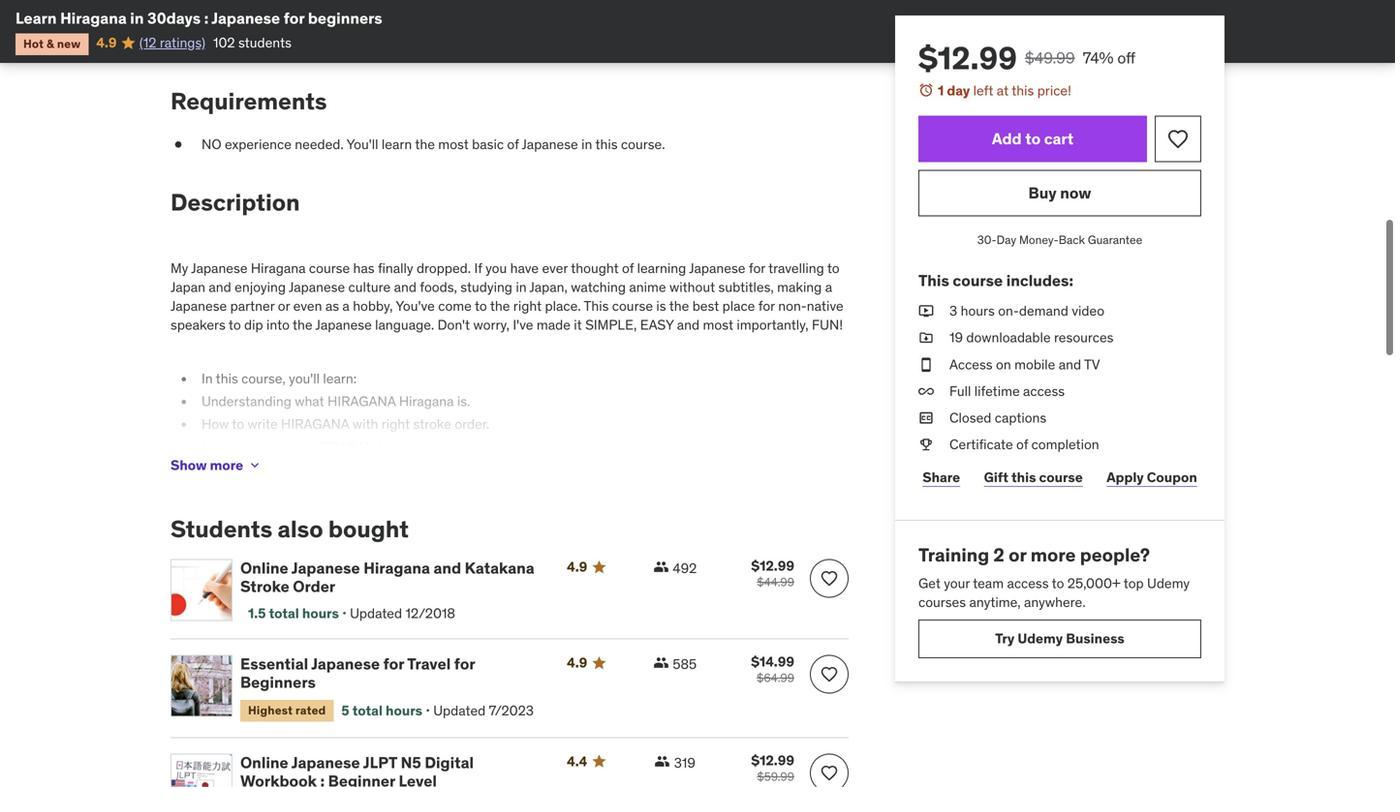 Task type: describe. For each thing, give the bounding box(es) containing it.
updated 7/2023
[[434, 702, 534, 720]]

description
[[171, 188, 300, 217]]

updated for updated 7/2023
[[434, 702, 486, 720]]

$64.99
[[757, 671, 795, 686]]

foods,
[[420, 279, 457, 296]]

udemy inside training 2 or more people? get your team access to 25,000+ top udemy courses anytime, anywhere.
[[1148, 575, 1190, 593]]

essential japanese for travel for beginners
[[240, 655, 475, 693]]

back
[[1059, 233, 1086, 248]]

digital
[[425, 753, 474, 773]]

my japanese hiragana course has finally dropped. if you have ever thought of learning japanese for travelling to japan and enjoying japanese culture and foods, studying in japan, watching anime without subtitles, making a japanese partner or even as a hobby, you've come to the right place. this course is the best place for non-native speakers to dip into the japanese language. don't worry, i've made it simple, easy and most importantly, fun!
[[171, 260, 844, 334]]

hours for updated 7/2023
[[386, 702, 423, 720]]

more inside training 2 or more people? get your team access to 25,000+ top udemy courses anytime, anywhere.
[[1031, 544, 1076, 567]]

this inside in this course, you'll learn: understanding what hiragana hiragana is. how to write hiragana with right stroke order. how to pronounce hiragana correctly.
[[216, 370, 238, 387]]

25,000+
[[1068, 575, 1121, 593]]

get
[[919, 575, 941, 593]]

essential japanese for travel for beginners link
[[240, 655, 544, 693]]

hiragana up new
[[60, 8, 127, 28]]

made
[[537, 317, 571, 334]]

now
[[1061, 183, 1092, 203]]

show more button
[[171, 447, 263, 485]]

japanese up "japan"
[[191, 260, 248, 277]]

30days
[[147, 8, 201, 28]]

certificate of completion
[[950, 436, 1100, 454]]

2 horizontal spatial hours
[[961, 302, 995, 320]]

experience
[[225, 135, 292, 153]]

jlpt
[[363, 753, 397, 773]]

12/2018
[[406, 605, 456, 623]]

my
[[171, 260, 188, 277]]

5 total hours
[[342, 702, 423, 720]]

japanese down as
[[316, 317, 372, 334]]

thought
[[571, 260, 619, 277]]

the right learn
[[415, 135, 435, 153]]

hot & new
[[23, 36, 81, 51]]

coupon
[[1147, 469, 1198, 486]]

online for workbook
[[240, 753, 289, 773]]

1 vertical spatial a
[[343, 298, 350, 315]]

even
[[293, 298, 322, 315]]

left
[[974, 82, 994, 99]]

partner
[[230, 298, 275, 315]]

for up subtitles,
[[749, 260, 766, 277]]

learn
[[16, 8, 57, 28]]

video
[[1072, 302, 1105, 320]]

learn hiragana in 30days : japanese for beginners
[[16, 8, 383, 28]]

correctly.
[[387, 439, 443, 456]]

place.
[[545, 298, 581, 315]]

: inside the online japanese jlpt n5 digital workbook : beginner level
[[320, 772, 325, 788]]

importantly,
[[737, 317, 809, 334]]

2 vertical spatial of
[[1017, 436, 1029, 454]]

xsmall image for 3
[[919, 302, 934, 321]]

buy
[[1029, 183, 1057, 203]]

0 horizontal spatial udemy
[[1018, 631, 1063, 648]]

$12.99 for $12.99 $44.99
[[752, 558, 795, 575]]

wishlist image for $14.99
[[820, 665, 839, 685]]

anytime,
[[970, 594, 1021, 612]]

&
[[47, 36, 54, 51]]

in inside my japanese hiragana course has finally dropped. if you have ever thought of learning japanese for travelling to japan and enjoying japanese culture and foods, studying in japan, watching anime without subtitles, making a japanese partner or even as a hobby, you've come to the right place. this course is the best place for non-native speakers to dip into the japanese language. don't worry, i've made it simple, easy and most importantly, fun!
[[516, 279, 527, 296]]

492
[[673, 560, 697, 578]]

585
[[673, 656, 697, 674]]

xsmall image inside show more button
[[247, 458, 263, 474]]

course left "has"
[[309, 260, 350, 277]]

native
[[807, 298, 844, 315]]

order
[[293, 577, 336, 597]]

for up students
[[284, 8, 305, 28]]

add
[[992, 129, 1022, 149]]

katakana
[[465, 559, 535, 579]]

you
[[486, 260, 507, 277]]

total for 5
[[353, 702, 383, 720]]

beginners
[[308, 8, 383, 28]]

2 horizontal spatial in
[[582, 135, 593, 153]]

mobile
[[1015, 356, 1056, 373]]

xsmall image for 319
[[655, 754, 670, 770]]

training
[[919, 544, 990, 567]]

this inside my japanese hiragana course has finally dropped. if you have ever thought of learning japanese for travelling to japan and enjoying japanese culture and foods, studying in japan, watching anime without subtitles, making a japanese partner or even as a hobby, you've come to the right place. this course is the best place for non-native speakers to dip into the japanese language. don't worry, i've made it simple, easy and most importantly, fun!
[[584, 298, 609, 315]]

course down completion
[[1040, 469, 1083, 486]]

share button
[[919, 459, 965, 497]]

hot
[[23, 36, 44, 51]]

right inside in this course, you'll learn: understanding what hiragana hiragana is. how to write hiragana with right stroke order. how to pronounce hiragana correctly.
[[382, 416, 410, 433]]

includes:
[[1007, 271, 1074, 291]]

the right is
[[669, 298, 689, 315]]

updated 12/2018
[[350, 605, 456, 623]]

resources
[[1055, 329, 1114, 347]]

n5
[[401, 753, 421, 773]]

$12.99 for $12.99 $59.99
[[752, 752, 795, 770]]

30-
[[978, 233, 997, 248]]

of inside my japanese hiragana course has finally dropped. if you have ever thought of learning japanese for travelling to japan and enjoying japanese culture and foods, studying in japan, watching anime without subtitles, making a japanese partner or even as a hobby, you've come to the right place. this course is the best place for non-native speakers to dip into the japanese language. don't worry, i've made it simple, easy and most importantly, fun!
[[622, 260, 634, 277]]

what
[[295, 393, 324, 410]]

i've
[[513, 317, 534, 334]]

0 vertical spatial :
[[204, 8, 209, 28]]

you'll
[[347, 135, 379, 153]]

into
[[267, 317, 290, 334]]

more inside button
[[210, 457, 243, 474]]

show
[[171, 457, 207, 474]]

small image
[[195, 21, 214, 40]]

most inside my japanese hiragana course has finally dropped. if you have ever thought of learning japanese for travelling to japan and enjoying japanese culture and foods, studying in japan, watching anime without subtitles, making a japanese partner or even as a hobby, you've come to the right place. this course is the best place for non-native speakers to dip into the japanese language. don't worry, i've made it simple, easy and most importantly, fun!
[[703, 317, 734, 334]]

0 vertical spatial this
[[919, 271, 950, 291]]

off
[[1118, 48, 1136, 68]]

to left dip on the top of page
[[229, 317, 241, 334]]

hiragana inside my japanese hiragana course has finally dropped. if you have ever thought of learning japanese for travelling to japan and enjoying japanese culture and foods, studying in japan, watching anime without subtitles, making a japanese partner or even as a hobby, you've come to the right place. this course is the best place for non-native speakers to dip into the japanese language. don't worry, i've made it simple, easy and most importantly, fun!
[[251, 260, 306, 277]]

students also bought
[[171, 515, 409, 544]]

(12 ratings)
[[139, 34, 205, 51]]

closed
[[950, 409, 992, 427]]

tv
[[1085, 356, 1101, 373]]

try udemy business link
[[919, 620, 1202, 659]]

or inside my japanese hiragana course has finally dropped. if you have ever thought of learning japanese for travelling to japan and enjoying japanese culture and foods, studying in japan, watching anime without subtitles, making a japanese partner or even as a hobby, you've come to the right place. this course is the best place for non-native speakers to dip into the japanese language. don't worry, i've made it simple, easy and most importantly, fun!
[[278, 298, 290, 315]]

stroke
[[413, 416, 452, 433]]

order.
[[455, 416, 490, 433]]

xsmall image for 492
[[654, 560, 669, 575]]

non-
[[779, 298, 807, 315]]

japanese up speakers
[[171, 298, 227, 315]]

4.4
[[567, 753, 588, 771]]

people?
[[1080, 544, 1151, 567]]

beginners
[[240, 673, 316, 693]]

gift this course
[[984, 469, 1083, 486]]

online for stroke
[[240, 559, 289, 579]]

essential
[[240, 655, 308, 675]]

19 downloadable resources
[[950, 329, 1114, 347]]

access inside training 2 or more people? get your team access to 25,000+ top udemy courses anytime, anywhere.
[[1007, 575, 1049, 593]]

show more
[[171, 457, 243, 474]]

learning
[[637, 260, 687, 277]]

it
[[574, 317, 582, 334]]

xsmall image for full lifetime access
[[919, 382, 934, 401]]

is.
[[457, 393, 471, 410]]

0 vertical spatial of
[[507, 135, 519, 153]]



Task type: locate. For each thing, give the bounding box(es) containing it.
or inside training 2 or more people? get your team access to 25,000+ top udemy courses anytime, anywhere.
[[1009, 544, 1027, 567]]

full
[[950, 383, 972, 400]]

hiragana up enjoying
[[251, 260, 306, 277]]

also
[[278, 515, 323, 544]]

japanese down also
[[292, 559, 360, 579]]

this right gift
[[1012, 469, 1037, 486]]

1.5
[[248, 605, 266, 623]]

xsmall image left 319
[[655, 754, 670, 770]]

0 horizontal spatial wishlist image
[[820, 569, 839, 589]]

0 vertical spatial most
[[438, 135, 469, 153]]

online japanese   hiragana and katakana stroke order link
[[240, 559, 544, 597]]

1 horizontal spatial this
[[919, 271, 950, 291]]

japanese up 5
[[311, 655, 380, 675]]

hours right '3'
[[961, 302, 995, 320]]

xsmall image left 19 at top
[[919, 329, 934, 348]]

of down the captions
[[1017, 436, 1029, 454]]

total
[[269, 605, 299, 623], [353, 702, 383, 720]]

2 horizontal spatial of
[[1017, 436, 1029, 454]]

you'll
[[289, 370, 320, 387]]

most left 'basic'
[[438, 135, 469, 153]]

4.9 for online japanese   hiragana and katakana stroke order
[[567, 559, 588, 576]]

the down even
[[293, 317, 313, 334]]

don't
[[438, 317, 470, 334]]

on-
[[999, 302, 1019, 320]]

a up native
[[825, 279, 833, 296]]

most down "best"
[[703, 317, 734, 334]]

1 vertical spatial wishlist image
[[820, 569, 839, 589]]

1 vertical spatial or
[[1009, 544, 1027, 567]]

0 horizontal spatial this
[[584, 298, 609, 315]]

online down highest
[[240, 753, 289, 773]]

0 vertical spatial wishlist image
[[1167, 128, 1190, 151]]

xsmall image up share
[[919, 436, 934, 455]]

0 horizontal spatial total
[[269, 605, 299, 623]]

ratings)
[[160, 34, 205, 51]]

$12.99 $59.99
[[752, 752, 795, 785]]

wishlist image for $12.99
[[820, 764, 839, 783]]

2 online from the top
[[240, 753, 289, 773]]

4.9 for essential japanese for travel for beginners
[[567, 655, 588, 672]]

your
[[944, 575, 970, 593]]

0 horizontal spatial a
[[343, 298, 350, 315]]

alarm image
[[919, 82, 934, 98]]

0 horizontal spatial updated
[[350, 605, 402, 623]]

1 vertical spatial how
[[202, 439, 229, 456]]

udemy right top
[[1148, 575, 1190, 593]]

0 horizontal spatial :
[[204, 8, 209, 28]]

1 vertical spatial of
[[622, 260, 634, 277]]

and down finally in the top of the page
[[394, 279, 417, 296]]

0 vertical spatial right
[[514, 298, 542, 315]]

hours for updated 12/2018
[[302, 605, 339, 623]]

2 vertical spatial hours
[[386, 702, 423, 720]]

highest rated
[[248, 704, 326, 719]]

1
[[938, 82, 944, 99]]

access
[[950, 356, 993, 373]]

xsmall image for no
[[171, 135, 186, 154]]

in this course, you'll learn: understanding what hiragana hiragana is. how to write hiragana with right stroke order. how to pronounce hiragana correctly.
[[202, 370, 490, 456]]

students
[[171, 515, 273, 544]]

$14.99
[[751, 654, 795, 671]]

and inside online japanese   hiragana and katakana stroke order
[[434, 559, 461, 579]]

1 horizontal spatial total
[[353, 702, 383, 720]]

0 vertical spatial updated
[[350, 605, 402, 623]]

319
[[674, 755, 696, 772]]

1 vertical spatial udemy
[[1018, 631, 1063, 648]]

xsmall image
[[919, 382, 934, 401], [919, 409, 934, 428], [247, 458, 263, 474], [654, 560, 669, 575], [654, 656, 669, 671], [655, 754, 670, 770]]

1 day left at this price!
[[938, 82, 1072, 99]]

hours down "order"
[[302, 605, 339, 623]]

and
[[209, 279, 231, 296], [394, 279, 417, 296], [677, 317, 700, 334], [1059, 356, 1082, 373], [434, 559, 461, 579]]

1 horizontal spatial more
[[1031, 544, 1076, 567]]

xsmall image left no
[[171, 135, 186, 154]]

share
[[923, 469, 961, 486]]

xsmall image left the access
[[919, 355, 934, 374]]

hiragana up stroke
[[399, 393, 454, 410]]

0 vertical spatial $12.99
[[919, 39, 1018, 78]]

74%
[[1083, 48, 1114, 68]]

basic
[[472, 135, 504, 153]]

of up anime
[[622, 260, 634, 277]]

19
[[950, 329, 963, 347]]

of
[[507, 135, 519, 153], [622, 260, 634, 277], [1017, 436, 1029, 454]]

0 vertical spatial in
[[130, 8, 144, 28]]

right
[[514, 298, 542, 315], [382, 416, 410, 433]]

0 horizontal spatial or
[[278, 298, 290, 315]]

most
[[438, 135, 469, 153], [703, 317, 734, 334]]

for
[[284, 8, 305, 28], [749, 260, 766, 277], [759, 298, 775, 315], [383, 655, 404, 675], [454, 655, 475, 675]]

1 vertical spatial updated
[[434, 702, 486, 720]]

day
[[947, 82, 970, 99]]

right up i've
[[514, 298, 542, 315]]

or right 2
[[1009, 544, 1027, 567]]

of right 'basic'
[[507, 135, 519, 153]]

lifetime
[[975, 383, 1020, 400]]

1 vertical spatial 4.9
[[567, 559, 588, 576]]

updated for updated 12/2018
[[350, 605, 402, 623]]

best
[[693, 298, 719, 315]]

hiragana down with
[[316, 439, 384, 456]]

xsmall image for 585
[[654, 656, 669, 671]]

japanese inside the essential japanese for travel for beginners
[[311, 655, 380, 675]]

watching
[[571, 279, 626, 296]]

hiragana down what
[[281, 416, 349, 433]]

how down understanding
[[202, 416, 229, 433]]

1 vertical spatial wishlist image
[[820, 764, 839, 783]]

course.
[[621, 135, 665, 153]]

hiragana up updated 12/2018
[[364, 559, 430, 579]]

add to cart button
[[919, 116, 1148, 162]]

hiragana inside online japanese   hiragana and katakana stroke order
[[364, 559, 430, 579]]

1 vertical spatial hiragana
[[281, 416, 349, 433]]

1 horizontal spatial most
[[703, 317, 734, 334]]

try
[[996, 631, 1015, 648]]

in up (12
[[130, 8, 144, 28]]

0 vertical spatial online
[[240, 559, 289, 579]]

new
[[57, 36, 81, 51]]

right inside my japanese hiragana course has finally dropped. if you have ever thought of learning japanese for travelling to japan and enjoying japanese culture and foods, studying in japan, watching anime without subtitles, making a japanese partner or even as a hobby, you've come to the right place. this course is the best place for non-native speakers to dip into the japanese language. don't worry, i've made it simple, easy and most importantly, fun!
[[514, 298, 542, 315]]

hiragana up with
[[328, 393, 396, 410]]

for left travel on the left
[[383, 655, 404, 675]]

and left tv
[[1059, 356, 1082, 373]]

1 vertical spatial right
[[382, 416, 410, 433]]

2 vertical spatial hiragana
[[316, 439, 384, 456]]

more right show
[[210, 457, 243, 474]]

wishlist image
[[820, 665, 839, 685], [820, 764, 839, 783]]

hours down 'essential japanese for travel for beginners' link
[[386, 702, 423, 720]]

course down anime
[[612, 298, 653, 315]]

1 vertical spatial access
[[1007, 575, 1049, 593]]

apply
[[1107, 469, 1144, 486]]

to up 'anywhere.'
[[1052, 575, 1065, 593]]

1 vertical spatial :
[[320, 772, 325, 788]]

xsmall image left full
[[919, 382, 934, 401]]

0 vertical spatial more
[[210, 457, 243, 474]]

xsmall image left closed
[[919, 409, 934, 428]]

how
[[202, 416, 229, 433], [202, 439, 229, 456]]

and up "12/2018"
[[434, 559, 461, 579]]

online inside the online japanese jlpt n5 digital workbook : beginner level
[[240, 753, 289, 773]]

updated left 7/2023
[[434, 702, 486, 720]]

enjoying
[[235, 279, 286, 296]]

japanese down rated
[[292, 753, 360, 773]]

total right 1.5
[[269, 605, 299, 623]]

this right at
[[1012, 82, 1035, 99]]

travelling
[[769, 260, 825, 277]]

1 online from the top
[[240, 559, 289, 579]]

xsmall image down pronounce at the bottom left of page
[[247, 458, 263, 474]]

more up 'anywhere.'
[[1031, 544, 1076, 567]]

place
[[723, 298, 755, 315]]

wishlist image right $64.99
[[820, 665, 839, 685]]

udemy right the try
[[1018, 631, 1063, 648]]

ever
[[542, 260, 568, 277]]

0 horizontal spatial more
[[210, 457, 243, 474]]

1 horizontal spatial :
[[320, 772, 325, 788]]

0 vertical spatial access
[[1024, 383, 1065, 400]]

easy
[[640, 317, 674, 334]]

0 vertical spatial wishlist image
[[820, 665, 839, 685]]

in left course.
[[582, 135, 593, 153]]

2 vertical spatial 4.9
[[567, 655, 588, 672]]

1 horizontal spatial or
[[1009, 544, 1027, 567]]

buy now
[[1029, 183, 1092, 203]]

fun!
[[812, 317, 843, 334]]

5
[[342, 702, 350, 720]]

a right as
[[343, 298, 350, 315]]

102 students
[[213, 34, 292, 51]]

demand
[[1019, 302, 1069, 320]]

0 horizontal spatial hours
[[302, 605, 339, 623]]

course up '3'
[[953, 271, 1003, 291]]

1 vertical spatial most
[[703, 317, 734, 334]]

price!
[[1038, 82, 1072, 99]]

a
[[825, 279, 833, 296], [343, 298, 350, 315]]

how up show more
[[202, 439, 229, 456]]

1 wishlist image from the top
[[820, 665, 839, 685]]

1 vertical spatial total
[[353, 702, 383, 720]]

japanese right 'basic'
[[522, 135, 578, 153]]

travel
[[407, 655, 451, 675]]

1 horizontal spatial right
[[514, 298, 542, 315]]

updated
[[350, 605, 402, 623], [434, 702, 486, 720]]

1 vertical spatial $12.99
[[752, 558, 795, 575]]

business
[[1066, 631, 1125, 648]]

level
[[399, 772, 437, 788]]

xsmall image for 19
[[919, 329, 934, 348]]

$12.99 for $12.99 $49.99 74% off
[[919, 39, 1018, 78]]

online japanese jlpt n5 digital workbook : beginner level
[[240, 753, 474, 788]]

1 vertical spatial more
[[1031, 544, 1076, 567]]

$12.99 $49.99 74% off
[[919, 39, 1136, 78]]

1 horizontal spatial in
[[516, 279, 527, 296]]

online japanese jlpt n5 digital workbook : beginner level link
[[240, 753, 544, 788]]

bought
[[328, 515, 409, 544]]

training 2 or more people? get your team access to 25,000+ top udemy courses anytime, anywhere.
[[919, 544, 1190, 612]]

this right in
[[216, 370, 238, 387]]

$12.99 down $64.99
[[752, 752, 795, 770]]

apply coupon
[[1107, 469, 1198, 486]]

right up correctly.
[[382, 416, 410, 433]]

to right travelling
[[828, 260, 840, 277]]

1 horizontal spatial hours
[[386, 702, 423, 720]]

buy now button
[[919, 170, 1202, 217]]

japanese inside the online japanese jlpt n5 digital workbook : beginner level
[[292, 753, 360, 773]]

0 horizontal spatial of
[[507, 135, 519, 153]]

$12.99 up day
[[919, 39, 1018, 78]]

online inside online japanese   hiragana and katakana stroke order
[[240, 559, 289, 579]]

xsmall image for access
[[919, 355, 934, 374]]

day
[[997, 233, 1017, 248]]

0 horizontal spatial right
[[382, 416, 410, 433]]

xsmall image left '3'
[[919, 302, 934, 321]]

apply coupon button
[[1103, 459, 1202, 497]]

1 vertical spatial online
[[240, 753, 289, 773]]

total right 5
[[353, 702, 383, 720]]

japanese up 102 students
[[212, 8, 280, 28]]

and right "japan"
[[209, 279, 231, 296]]

simple,
[[585, 317, 637, 334]]

$44.99
[[757, 575, 795, 590]]

: right the 30days
[[204, 8, 209, 28]]

to inside training 2 or more people? get your team access to 25,000+ top udemy courses anytime, anywhere.
[[1052, 575, 1065, 593]]

2 vertical spatial in
[[516, 279, 527, 296]]

online up 1.5
[[240, 559, 289, 579]]

0 vertical spatial how
[[202, 416, 229, 433]]

xsmall image for closed captions
[[919, 409, 934, 428]]

0 horizontal spatial in
[[130, 8, 144, 28]]

1 horizontal spatial of
[[622, 260, 634, 277]]

or up into
[[278, 298, 290, 315]]

0 vertical spatial 4.9
[[96, 34, 117, 51]]

wishlist image right "$59.99"
[[820, 764, 839, 783]]

1 horizontal spatial a
[[825, 279, 833, 296]]

: left beginner
[[320, 772, 325, 788]]

try udemy business
[[996, 631, 1125, 648]]

total for 1.5
[[269, 605, 299, 623]]

write
[[248, 416, 278, 433]]

0 vertical spatial hiragana
[[328, 393, 396, 410]]

the up worry,
[[490, 298, 510, 315]]

xsmall image
[[171, 135, 186, 154], [919, 302, 934, 321], [919, 329, 934, 348], [919, 355, 934, 374], [919, 436, 934, 455]]

gift
[[984, 469, 1009, 486]]

access down mobile
[[1024, 383, 1065, 400]]

downloadable
[[967, 329, 1051, 347]]

xsmall image left 585
[[654, 656, 669, 671]]

updated down online japanese   hiragana and katakana stroke order
[[350, 605, 402, 623]]

1 horizontal spatial updated
[[434, 702, 486, 720]]

studying
[[461, 279, 513, 296]]

to down studying
[[475, 298, 487, 315]]

2 vertical spatial $12.99
[[752, 752, 795, 770]]

no
[[202, 135, 222, 153]]

to inside button
[[1026, 129, 1041, 149]]

0 vertical spatial udemy
[[1148, 575, 1190, 593]]

1 vertical spatial hours
[[302, 605, 339, 623]]

$12.99 right 492
[[752, 558, 795, 575]]

xsmall image left 492
[[654, 560, 669, 575]]

(12
[[139, 34, 157, 51]]

japanese up even
[[289, 279, 345, 296]]

0 vertical spatial or
[[278, 298, 290, 315]]

and down "best"
[[677, 317, 700, 334]]

1 horizontal spatial udemy
[[1148, 575, 1190, 593]]

1 vertical spatial this
[[584, 298, 609, 315]]

course,
[[241, 370, 286, 387]]

highest
[[248, 704, 293, 719]]

0 vertical spatial hours
[[961, 302, 995, 320]]

0 vertical spatial a
[[825, 279, 833, 296]]

certificate
[[950, 436, 1013, 454]]

dip
[[244, 317, 263, 334]]

subtitles,
[[719, 279, 774, 296]]

japanese up the without
[[689, 260, 746, 277]]

1 horizontal spatial wishlist image
[[1167, 128, 1190, 151]]

3
[[950, 302, 958, 320]]

2 wishlist image from the top
[[820, 764, 839, 783]]

access up 'anywhere.'
[[1007, 575, 1049, 593]]

this left course.
[[596, 135, 618, 153]]

team
[[973, 575, 1004, 593]]

0 vertical spatial total
[[269, 605, 299, 623]]

to left cart
[[1026, 129, 1041, 149]]

for up importantly,
[[759, 298, 775, 315]]

anime
[[629, 279, 666, 296]]

xsmall image for certificate
[[919, 436, 934, 455]]

in down have
[[516, 279, 527, 296]]

1 vertical spatial in
[[582, 135, 593, 153]]

1 how from the top
[[202, 416, 229, 433]]

japanese inside online japanese   hiragana and katakana stroke order
[[292, 559, 360, 579]]

2 how from the top
[[202, 439, 229, 456]]

for right travel on the left
[[454, 655, 475, 675]]

to up show more
[[232, 439, 244, 456]]

is
[[657, 298, 666, 315]]

dropped.
[[417, 260, 471, 277]]

to down understanding
[[232, 416, 244, 433]]

hiragana inside in this course, you'll learn: understanding what hiragana hiragana is. how to write hiragana with right stroke order. how to pronounce hiragana correctly.
[[399, 393, 454, 410]]

wishlist image
[[1167, 128, 1190, 151], [820, 569, 839, 589]]

0 horizontal spatial most
[[438, 135, 469, 153]]



Task type: vqa. For each thing, say whether or not it's contained in the screenshot.
the Hands to the right
no



